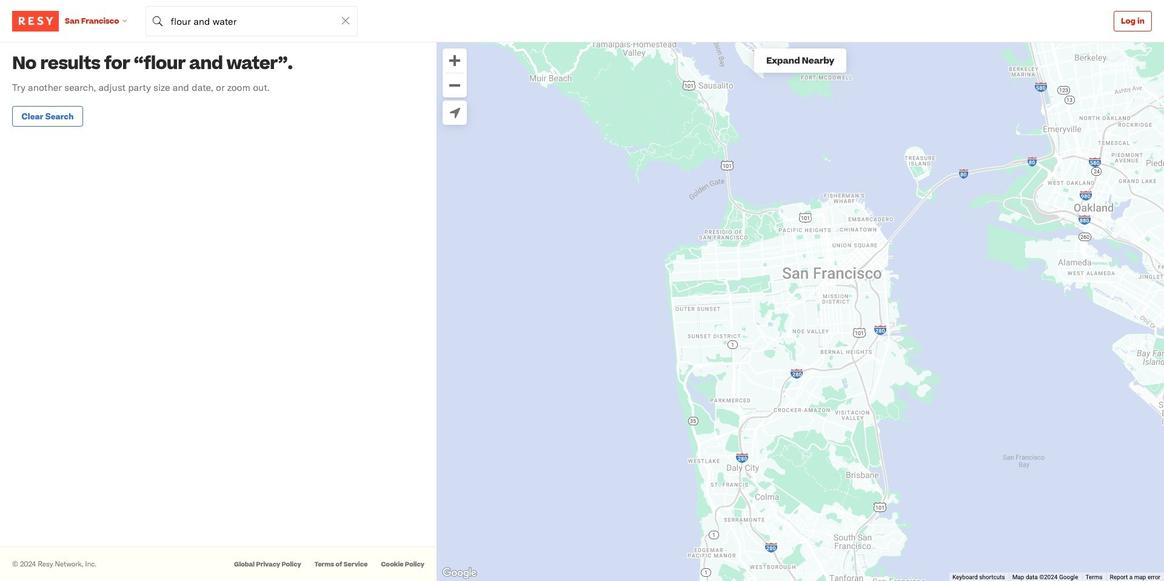 Task type: locate. For each thing, give the bounding box(es) containing it.
map region
[[437, 42, 1164, 582]]

None field
[[146, 6, 358, 36]]



Task type: describe. For each thing, give the bounding box(es) containing it.
clear search image
[[340, 15, 351, 26]]

Search restaurants, cuisines, etc. text field
[[146, 6, 358, 36]]

google image
[[440, 566, 480, 582]]



Task type: vqa. For each thing, say whether or not it's contained in the screenshot.
Resy Blog Content element
no



